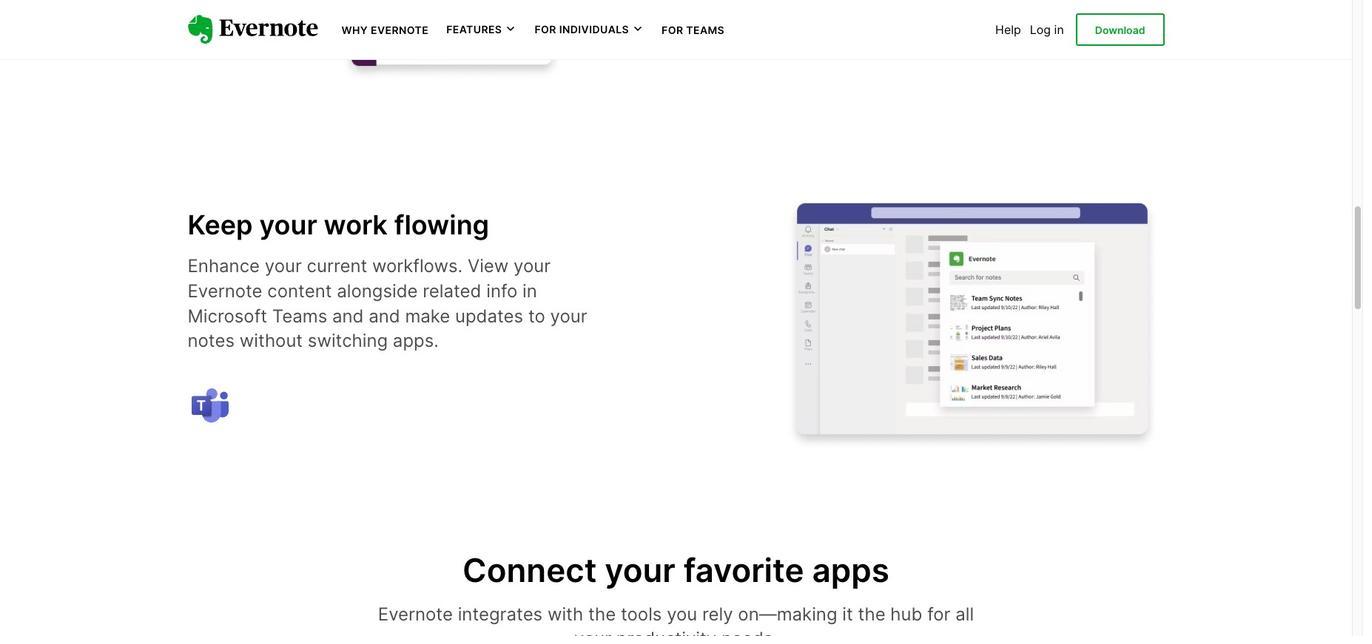 Task type: vqa. For each thing, say whether or not it's contained in the screenshot.
the middle an
no



Task type: describe. For each thing, give the bounding box(es) containing it.
evernote inside enhance your current workflows. view your evernote content alongside related info in microsoft teams and and make updates to your notes without switching apps.
[[188, 281, 263, 302]]

your up current
[[260, 208, 317, 241]]

individuals
[[560, 23, 629, 36]]

needs.
[[722, 629, 778, 637]]

switching
[[308, 330, 388, 352]]

apps
[[813, 551, 890, 591]]

apps.
[[393, 330, 439, 352]]

why evernote
[[342, 24, 429, 36]]

1 horizontal spatial in
[[1055, 22, 1065, 37]]

your up info
[[514, 256, 551, 277]]

productivity
[[617, 629, 717, 637]]

enhance your current workflows. view your evernote content alongside related info in microsoft teams and and make updates to your notes without switching apps.
[[188, 256, 588, 352]]

your up 'content'
[[265, 256, 302, 277]]

download
[[1096, 24, 1146, 36]]

alongside
[[337, 281, 418, 302]]

hub
[[891, 604, 923, 625]]

for individuals
[[535, 23, 629, 36]]

your up tools
[[605, 551, 676, 591]]

with
[[548, 604, 584, 625]]

notes
[[188, 330, 235, 352]]

make
[[405, 305, 450, 327]]

2 and from the left
[[369, 305, 400, 327]]

enhance
[[188, 256, 260, 277]]

log
[[1031, 22, 1052, 37]]

download link
[[1076, 13, 1165, 46]]

evernote inside evernote integrates with the tools you rely on—making it the hub for all your productivity needs.
[[378, 604, 453, 625]]

0 vertical spatial teams
[[687, 24, 725, 36]]

you
[[667, 604, 698, 625]]

tools
[[621, 604, 662, 625]]

evernote logo image
[[188, 15, 318, 44]]

your inside evernote integrates with the tools you rely on—making it the hub for all your productivity needs.
[[575, 629, 612, 637]]

evernote integrations image
[[780, 182, 1165, 457]]

keep
[[188, 208, 253, 241]]

for teams
[[662, 24, 725, 36]]

related
[[423, 281, 482, 302]]

for individuals button
[[535, 22, 644, 37]]

for teams link
[[662, 22, 725, 37]]



Task type: locate. For each thing, give the bounding box(es) containing it.
for for for individuals
[[535, 23, 557, 36]]

1 horizontal spatial teams
[[687, 24, 725, 36]]

2 vertical spatial evernote
[[378, 604, 453, 625]]

1 vertical spatial in
[[523, 281, 537, 302]]

rely
[[703, 604, 734, 625]]

and up switching
[[332, 305, 364, 327]]

1 vertical spatial teams
[[272, 305, 327, 327]]

the right with
[[589, 604, 616, 625]]

1 vertical spatial evernote
[[188, 281, 263, 302]]

0 horizontal spatial for
[[535, 23, 557, 36]]

keep your work flowing
[[188, 208, 490, 241]]

and down alongside
[[369, 305, 400, 327]]

1 the from the left
[[589, 604, 616, 625]]

to
[[529, 305, 546, 327]]

the
[[589, 604, 616, 625], [859, 604, 886, 625]]

teams inside enhance your current workflows. view your evernote content alongside related info in microsoft teams and and make updates to your notes without switching apps.
[[272, 305, 327, 327]]

in right log
[[1055, 22, 1065, 37]]

help link
[[996, 22, 1022, 37]]

2 the from the left
[[859, 604, 886, 625]]

0 horizontal spatial and
[[332, 305, 364, 327]]

1 horizontal spatial for
[[662, 24, 684, 36]]

info
[[487, 281, 518, 302]]

current
[[307, 256, 367, 277]]

help
[[996, 22, 1022, 37]]

microsoft teams logo image
[[188, 383, 232, 428]]

in up 'to'
[[523, 281, 537, 302]]

on—making
[[739, 604, 838, 625]]

integrations evernote image
[[188, 0, 573, 87]]

for for for teams
[[662, 24, 684, 36]]

microsoft
[[188, 305, 267, 327]]

flowing
[[395, 208, 490, 241]]

1 horizontal spatial and
[[369, 305, 400, 327]]

work
[[324, 208, 388, 241]]

why
[[342, 24, 368, 36]]

view
[[468, 256, 509, 277]]

your down with
[[575, 629, 612, 637]]

0 horizontal spatial the
[[589, 604, 616, 625]]

and
[[332, 305, 364, 327], [369, 305, 400, 327]]

without
[[240, 330, 303, 352]]

features
[[447, 23, 502, 36]]

why evernote link
[[342, 22, 429, 37]]

connect
[[463, 551, 597, 591]]

for
[[928, 604, 951, 625]]

0 vertical spatial evernote
[[371, 24, 429, 36]]

integrates
[[458, 604, 543, 625]]

all
[[956, 604, 975, 625]]

1 and from the left
[[332, 305, 364, 327]]

your right 'to'
[[551, 305, 588, 327]]

log in
[[1031, 22, 1065, 37]]

in
[[1055, 22, 1065, 37], [523, 281, 537, 302]]

favorite
[[684, 551, 805, 591]]

log in link
[[1031, 22, 1065, 37]]

your
[[260, 208, 317, 241], [265, 256, 302, 277], [514, 256, 551, 277], [551, 305, 588, 327], [605, 551, 676, 591], [575, 629, 612, 637]]

workflows.
[[372, 256, 463, 277]]

1 horizontal spatial the
[[859, 604, 886, 625]]

evernote
[[371, 24, 429, 36], [188, 281, 263, 302], [378, 604, 453, 625]]

0 horizontal spatial teams
[[272, 305, 327, 327]]

the right it
[[859, 604, 886, 625]]

connect your favorite apps
[[463, 551, 890, 591]]

updates
[[455, 305, 524, 327]]

features button
[[447, 22, 517, 37]]

for
[[535, 23, 557, 36], [662, 24, 684, 36]]

teams
[[687, 24, 725, 36], [272, 305, 327, 327]]

for inside button
[[535, 23, 557, 36]]

0 horizontal spatial in
[[523, 281, 537, 302]]

content
[[268, 281, 332, 302]]

it
[[843, 604, 854, 625]]

in inside enhance your current workflows. view your evernote content alongside related info in microsoft teams and and make updates to your notes without switching apps.
[[523, 281, 537, 302]]

evernote integrates with the tools you rely on—making it the hub for all your productivity needs.
[[378, 604, 975, 637]]

0 vertical spatial in
[[1055, 22, 1065, 37]]



